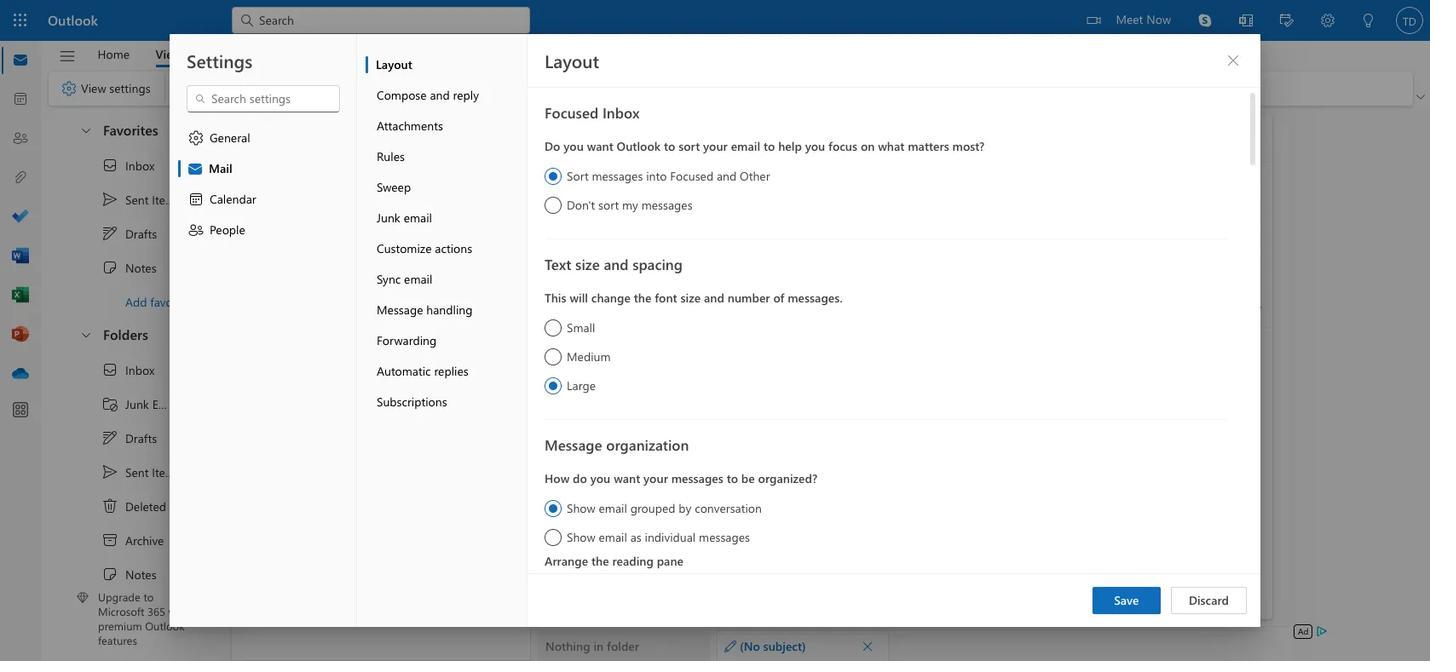 Task type: vqa. For each thing, say whether or not it's contained in the screenshot.
fifth 1 from the bottom
no



Task type: locate. For each thing, give the bounding box(es) containing it.
0 vertical spatial folder
[[396, 426, 428, 442]]

email left grouped
[[599, 500, 627, 517]]

0 vertical spatial  inbox
[[101, 157, 155, 174]]

inbox for 2nd  tree item from the top
[[125, 362, 155, 378]]

1  sent items from the top
[[101, 191, 181, 208]]

 inside favorites tree
[[101, 157, 119, 174]]

layout button
[[366, 49, 527, 80]]

folder inside nothing in folder looks empty over here.
[[396, 426, 428, 442]]

sent left 
[[125, 191, 149, 208]]

1 vertical spatial in
[[594, 639, 604, 655]]

sync
[[377, 271, 401, 287]]

message up search settings search field
[[259, 46, 305, 62]]

sent up  "tree item"
[[125, 464, 149, 480]]

1 horizontal spatial 
[[188, 130, 205, 147]]

show up arrange
[[567, 529, 596, 546]]

help button
[[195, 41, 245, 67]]

messages
[[592, 168, 643, 184], [642, 197, 693, 213], [672, 471, 724, 487], [699, 529, 750, 546]]

2  tree item from the top
[[62, 455, 200, 489]]

layout heading
[[545, 49, 599, 72]]

junk email button
[[366, 203, 527, 234]]

view inside 'button'
[[156, 46, 182, 62]]

 tree item down the  archive
[[62, 558, 200, 592]]

in
[[382, 426, 392, 442], [594, 639, 604, 655]]

0 vertical spatial outlook
[[48, 11, 98, 29]]

message inside tab list
[[259, 46, 305, 62]]

1 vertical spatial  notes
[[101, 566, 157, 583]]

items left 
[[152, 191, 181, 208]]

to inside 'message organization' element
[[727, 471, 738, 487]]

0 vertical spatial  tree item
[[62, 217, 200, 251]]

 for favorites
[[79, 123, 93, 137]]

1 vertical spatial message
[[377, 302, 423, 318]]

you right 'do'
[[564, 138, 584, 154]]

subscriptions button
[[366, 387, 527, 418]]

 button inside favorites tree item
[[71, 114, 100, 146]]

general
[[210, 130, 250, 146]]

sort messages into focused and other
[[567, 168, 770, 184]]

want down focused inbox
[[587, 138, 614, 154]]

 down favorites tree item
[[101, 157, 119, 174]]

 tree item up add favorite tree item
[[62, 217, 200, 251]]

inbox inside tree
[[125, 362, 155, 378]]

to left be in the right bottom of the page
[[727, 471, 738, 487]]

email
[[152, 396, 180, 412]]

this will change the font size and number of messages.
[[545, 290, 843, 306]]

will
[[570, 290, 588, 306]]

1  from the top
[[101, 157, 119, 174]]

1 drafts from the top
[[125, 226, 157, 242]]

the inside 'message organization' element
[[592, 553, 609, 570]]

2 sent from the top
[[125, 464, 149, 480]]

0 vertical spatial notes
[[125, 260, 157, 276]]

 up add favorite tree item
[[101, 225, 119, 242]]

 sent items
[[101, 191, 181, 208], [101, 464, 181, 481]]

2 drafts from the top
[[125, 430, 157, 446]]

inbox
[[603, 103, 640, 122], [125, 157, 155, 173], [125, 362, 155, 378]]

focus
[[829, 138, 858, 154]]

reading pane main content
[[531, 107, 1290, 662]]

1  tree item from the top
[[62, 251, 200, 285]]

view left help
[[156, 46, 182, 62]]

 up  at the bottom
[[101, 361, 119, 379]]

favorites tree
[[62, 107, 200, 319]]

inbox inside favorites tree
[[125, 157, 155, 173]]

1 vertical spatial  tree item
[[62, 558, 200, 592]]

folder inside nothing in folder button
[[607, 639, 639, 655]]

message for message organization
[[545, 436, 602, 454]]

message for message handling
[[377, 302, 423, 318]]

settings tab list
[[170, 34, 357, 627]]

size right font
[[681, 290, 701, 306]]

1 show from the top
[[567, 500, 596, 517]]

0 vertical spatial message
[[259, 46, 305, 62]]

focused up 'do'
[[545, 103, 599, 122]]

0 vertical spatial show
[[567, 500, 596, 517]]

as
[[631, 529, 642, 546]]

here.
[[417, 448, 442, 465]]

 for folders
[[79, 328, 93, 341]]

history
[[377, 122, 422, 140]]

 junk email
[[101, 396, 180, 413]]


[[1087, 14, 1101, 27]]

 drafts
[[101, 225, 157, 242], [101, 430, 157, 447]]

1 vertical spatial 
[[101, 566, 119, 583]]

messages down conversation
[[699, 529, 750, 546]]

 inside favorites tree item
[[79, 123, 93, 137]]

1 vertical spatial  inbox
[[101, 361, 155, 379]]

size right text
[[576, 255, 600, 274]]

1 vertical spatial junk
[[125, 396, 149, 412]]

notes up add
[[125, 260, 157, 276]]

1  from the top
[[101, 225, 119, 242]]

1 vertical spatial outlook
[[617, 138, 661, 154]]

layout up compose
[[376, 56, 412, 72]]

1 vertical spatial sent
[[125, 464, 149, 480]]

automatic replies
[[377, 363, 469, 379]]

0 vertical spatial sent
[[125, 191, 149, 208]]

1 vertical spatial  tree item
[[62, 353, 200, 387]]

to right upgrade
[[144, 590, 154, 605]]

1 horizontal spatial view
[[156, 46, 182, 62]]

2  drafts from the top
[[101, 430, 157, 447]]

don't
[[567, 197, 595, 213]]

drafts down ' junk email'
[[125, 430, 157, 446]]

 drafts inside favorites tree
[[101, 225, 157, 242]]

bcc
[[565, 257, 583, 273]]

the left font
[[634, 290, 652, 306]]

 down  at the bottom
[[101, 430, 119, 447]]

2 vertical spatial inbox
[[125, 362, 155, 378]]

with
[[168, 605, 189, 619]]

2  button from the top
[[71, 319, 100, 350]]

1 horizontal spatial nothing
[[546, 639, 590, 655]]

compose and reply button
[[366, 80, 527, 111]]

you inside 'message organization' element
[[591, 471, 611, 487]]

1 vertical spatial  sent items
[[101, 464, 181, 481]]

1 vertical spatial focused
[[670, 168, 714, 184]]

your
[[703, 138, 728, 154], [644, 471, 668, 487]]

and inside "option group"
[[704, 290, 725, 306]]

1 horizontal spatial in
[[594, 639, 604, 655]]

0 horizontal spatial outlook
[[48, 11, 98, 29]]

2 horizontal spatial message
[[545, 436, 602, 454]]

arrange the reading pane
[[545, 553, 684, 570]]

view left settings
[[81, 80, 106, 96]]

 inside folders tree item
[[79, 328, 93, 341]]

mail
[[209, 160, 232, 176]]

layout up focused inbox
[[545, 49, 599, 72]]

junk down sweep
[[377, 210, 401, 226]]

 sent items left 
[[101, 191, 181, 208]]

To text field
[[609, 173, 1264, 193]]

1 vertical spatial  drafts
[[101, 430, 157, 447]]

show down do at the left
[[567, 500, 596, 517]]

1 vertical spatial  tree item
[[62, 455, 200, 489]]

 button
[[423, 119, 450, 146]]

2  from the top
[[101, 566, 119, 583]]

upgrade to microsoft 365 with premium outlook features
[[98, 590, 189, 648]]

2  from the top
[[79, 328, 93, 341]]

application
[[0, 0, 1431, 662]]

1 vertical spatial view
[[81, 80, 106, 96]]

word image
[[12, 248, 29, 265]]

1 sent from the top
[[125, 191, 149, 208]]

2  from the top
[[101, 430, 119, 447]]

message up do at the left
[[545, 436, 602, 454]]

microsoft
[[98, 605, 144, 619]]

1 vertical spatial 
[[101, 361, 119, 379]]

1 vertical spatial show
[[567, 529, 596, 546]]

you
[[564, 138, 584, 154], [805, 138, 825, 154], [591, 471, 611, 487]]

and left reply
[[430, 87, 450, 103]]

nothing inside button
[[546, 639, 590, 655]]

 (no subject)
[[725, 639, 806, 655]]

small
[[567, 320, 595, 336]]

 tree item up deleted
[[62, 455, 200, 489]]

conversation
[[695, 500, 762, 517]]

2 vertical spatial items
[[170, 498, 198, 515]]

layout group
[[275, 72, 443, 106]]

1 vertical spatial 
[[79, 328, 93, 341]]

1  from the top
[[101, 191, 119, 208]]

 sent items inside favorites tree
[[101, 191, 181, 208]]

how
[[545, 471, 570, 487]]

upgrade
[[98, 590, 141, 605]]

1 vertical spatial folder
[[607, 639, 639, 655]]

notes up upgrade
[[125, 567, 157, 583]]

0 vertical spatial  tree item
[[62, 148, 200, 182]]

2 show from the top
[[567, 529, 596, 546]]

drafts left 
[[125, 226, 157, 242]]

message inside layout 'tab panel'
[[545, 436, 602, 454]]

Message body, press Alt+F10 to exit text field
[[548, 342, 1263, 579]]

 tree item
[[62, 182, 200, 217], [62, 455, 200, 489]]

 up add favorite tree item
[[101, 259, 119, 276]]

email for show email grouped by conversation
[[599, 500, 627, 517]]

dialog
[[0, 0, 1431, 662]]

view
[[156, 46, 182, 62], [81, 80, 106, 96]]

the left reading
[[592, 553, 609, 570]]

0 vertical spatial items
[[152, 191, 181, 208]]

0 horizontal spatial your
[[644, 471, 668, 487]]

reading
[[613, 553, 654, 570]]

 button for favorites
[[71, 114, 100, 146]]

 tree item
[[62, 217, 200, 251], [62, 421, 200, 455]]

 button left favorites
[[71, 114, 100, 146]]

your right : at the top
[[703, 138, 728, 154]]

folders tree item
[[62, 319, 200, 353]]

sort up the sort messages into focused and other in the top of the page
[[679, 138, 700, 154]]

 inside tree
[[101, 361, 119, 379]]

 button left folders
[[71, 319, 100, 350]]

outlook inside option group
[[617, 138, 661, 154]]

font
[[655, 290, 678, 306]]

1  notes from the top
[[101, 259, 157, 276]]

to left help
[[764, 138, 775, 154]]

 left favorites
[[79, 123, 93, 137]]

email right sync
[[404, 271, 433, 287]]

0 vertical spatial junk
[[377, 210, 401, 226]]

2  notes from the top
[[101, 566, 157, 583]]

1 vertical spatial size
[[681, 290, 701, 306]]

 tree item
[[62, 148, 200, 182], [62, 353, 200, 387]]

drafts inside tree
[[125, 430, 157, 446]]

0 vertical spatial drafts
[[125, 226, 157, 242]]

matters
[[908, 138, 950, 154]]

 drafts left 
[[101, 225, 157, 242]]

1 horizontal spatial sort
[[679, 138, 700, 154]]

want down message organization
[[614, 471, 641, 487]]

number
[[728, 290, 770, 306]]

1 vertical spatial 
[[188, 130, 205, 147]]

format text button
[[376, 41, 462, 67]]

outlook up "into"
[[617, 138, 661, 154]]

 inbox down folders tree item
[[101, 361, 155, 379]]

compose and reply
[[377, 87, 479, 103]]


[[101, 225, 119, 242], [101, 430, 119, 447]]

email left as
[[599, 529, 627, 546]]

you right help
[[805, 138, 825, 154]]

to
[[664, 138, 676, 154], [764, 138, 775, 154], [727, 471, 738, 487], [144, 590, 154, 605]]


[[101, 498, 119, 515]]

1 vertical spatial want
[[614, 471, 641, 487]]

and left other
[[717, 168, 737, 184]]

automatic
[[377, 363, 431, 379]]

0 vertical spatial 
[[61, 80, 78, 97]]

0 vertical spatial  tree item
[[62, 182, 200, 217]]

1 vertical spatial nothing
[[546, 639, 590, 655]]

 inbox inside tree
[[101, 361, 155, 379]]

and up change
[[604, 255, 629, 274]]

layout
[[545, 49, 599, 72], [376, 56, 412, 72]]

conversation
[[292, 122, 373, 140]]

message down sync email
[[377, 302, 423, 318]]

1 vertical spatial 
[[101, 464, 119, 481]]

calendar
[[210, 191, 256, 207]]

1  from the top
[[79, 123, 93, 137]]

0 horizontal spatial junk
[[125, 396, 149, 412]]

items right deleted
[[170, 498, 198, 515]]

(no
[[740, 639, 760, 655]]

1 vertical spatial the
[[592, 553, 609, 570]]

0 vertical spatial  button
[[71, 114, 100, 146]]

tab list
[[84, 41, 532, 67]]

1 vertical spatial items
[[152, 464, 181, 480]]

 tree item
[[62, 523, 200, 558]]

in inside nothing in folder looks empty over here.
[[382, 426, 392, 442]]

1  inbox from the top
[[101, 157, 155, 174]]

 tree item down ' junk email'
[[62, 421, 200, 455]]

 tree item
[[62, 251, 200, 285], [62, 558, 200, 592]]

email up other
[[731, 138, 761, 154]]

 inside  view settings
[[61, 80, 78, 97]]

1  from the top
[[101, 259, 119, 276]]

0 vertical spatial your
[[703, 138, 728, 154]]

1 horizontal spatial junk
[[377, 210, 401, 226]]

1 horizontal spatial you
[[591, 471, 611, 487]]

sweep
[[377, 179, 411, 195]]

add
[[125, 294, 147, 310]]

mail image
[[12, 52, 29, 69]]

drafts inside favorites tree
[[125, 226, 157, 242]]

inbox inside layout 'tab panel'
[[603, 103, 640, 122]]

onedrive image
[[12, 366, 29, 383]]

2 vertical spatial outlook
[[145, 619, 185, 634]]

nothing in folder
[[546, 639, 639, 655]]

 down  button
[[61, 80, 78, 97]]

0 horizontal spatial sort
[[599, 197, 619, 213]]

0 horizontal spatial want
[[587, 138, 614, 154]]

1 vertical spatial  tree item
[[62, 421, 200, 455]]

0 vertical spatial view
[[156, 46, 182, 62]]

messages up "by"
[[672, 471, 724, 487]]

email up customize actions
[[404, 210, 432, 226]]

0 horizontal spatial folder
[[396, 426, 428, 442]]

this will change the font size and number of messages. option group
[[545, 286, 1229, 397]]

drafts
[[125, 226, 157, 242], [125, 430, 157, 446]]

0 horizontal spatial layout
[[376, 56, 412, 72]]

 left folders
[[79, 328, 93, 341]]

nothing
[[334, 426, 379, 442], [546, 639, 590, 655]]

1 horizontal spatial want
[[614, 471, 641, 487]]

 tree item down favorites
[[62, 148, 200, 182]]

set your advertising preferences image
[[1316, 625, 1329, 639]]

message for message
[[259, 46, 305, 62]]


[[61, 80, 78, 97], [188, 130, 205, 147]]

2  inbox from the top
[[101, 361, 155, 379]]

Cc text field
[[609, 215, 1263, 234]]

 tree item down favorites tree item
[[62, 182, 200, 217]]

1 horizontal spatial outlook
[[145, 619, 185, 634]]

 up upgrade
[[101, 566, 119, 583]]

to left : at the top
[[664, 138, 676, 154]]

0 vertical spatial in
[[382, 426, 392, 442]]

1  tree item from the top
[[62, 217, 200, 251]]

1 vertical spatial 
[[101, 430, 119, 447]]

0 vertical spatial 
[[101, 259, 119, 276]]

0 vertical spatial 
[[101, 157, 119, 174]]

you right do at the left
[[591, 471, 611, 487]]

 notes up upgrade
[[101, 566, 157, 583]]

2 vertical spatial message
[[545, 436, 602, 454]]

and inside do you want outlook to sort your email to help you focus on what matters most? option group
[[717, 168, 737, 184]]

 sent items up deleted
[[101, 464, 181, 481]]

show for show email as individual messages
[[567, 529, 596, 546]]

in for nothing in folder looks empty over here.
[[382, 426, 392, 442]]

0 vertical spatial 
[[101, 225, 119, 242]]

home button
[[85, 41, 142, 67]]

 button inside folders tree item
[[71, 319, 100, 350]]

1 vertical spatial drafts
[[125, 430, 157, 446]]

meet now
[[1116, 11, 1171, 27]]

1 horizontal spatial the
[[634, 290, 652, 306]]

customize actions button
[[366, 234, 527, 264]]

0 vertical spatial  drafts
[[101, 225, 157, 242]]

junk right  at the bottom
[[125, 396, 149, 412]]

tree
[[62, 353, 200, 660]]

your inside 'message organization' element
[[644, 471, 668, 487]]

 general
[[188, 130, 250, 147]]

1 horizontal spatial message
[[377, 302, 423, 318]]

outlook right premium
[[145, 619, 185, 634]]

items
[[152, 191, 181, 208], [152, 464, 181, 480], [170, 498, 198, 515]]

size inside "option group"
[[681, 290, 701, 306]]

how do you want your messages to be organized?
[[545, 471, 818, 487]]

1 notes from the top
[[125, 260, 157, 276]]

0 vertical spatial size
[[576, 255, 600, 274]]

1 vertical spatial  button
[[71, 319, 100, 350]]

1 horizontal spatial size
[[681, 290, 701, 306]]

 tree item up add
[[62, 251, 200, 285]]

features
[[98, 634, 137, 648]]

0 horizontal spatial view
[[81, 80, 106, 96]]

junk
[[377, 210, 401, 226], [125, 396, 149, 412]]

notes inside favorites tree
[[125, 260, 157, 276]]

0 vertical spatial  tree item
[[62, 251, 200, 285]]

the
[[634, 290, 652, 306], [592, 553, 609, 570]]

 up 
[[188, 130, 205, 147]]

and left the 'number'
[[704, 290, 725, 306]]

your up grouped
[[644, 471, 668, 487]]

1 vertical spatial inbox
[[125, 157, 155, 173]]

0 vertical spatial focused
[[545, 103, 599, 122]]

 down favorites tree item
[[101, 191, 119, 208]]

1 vertical spatial your
[[644, 471, 668, 487]]

0 horizontal spatial focused
[[545, 103, 599, 122]]

 tree item up ' junk email'
[[62, 353, 200, 387]]

0 horizontal spatial message
[[259, 46, 305, 62]]

settings
[[109, 80, 151, 96]]

0 vertical spatial  notes
[[101, 259, 157, 276]]

0 vertical spatial  sent items
[[101, 191, 181, 208]]

 inbox inside favorites tree
[[101, 157, 155, 174]]

 up the 
[[101, 464, 119, 481]]

 inbox down favorites tree item
[[101, 157, 155, 174]]

0 horizontal spatial 
[[61, 80, 78, 97]]

nothing inside nothing in folder looks empty over here.
[[334, 426, 379, 442]]

0 vertical spatial inbox
[[603, 103, 640, 122]]

focused right "into"
[[670, 168, 714, 184]]

rules
[[377, 148, 405, 165]]

 drafts down  tree item
[[101, 430, 157, 447]]

1  drafts from the top
[[101, 225, 157, 242]]

0 vertical spatial want
[[587, 138, 614, 154]]

 inside favorites tree
[[101, 225, 119, 242]]

 inside settings tab list
[[188, 130, 205, 147]]

1  button from the top
[[71, 114, 100, 146]]

2  from the top
[[101, 361, 119, 379]]

1 horizontal spatial focused
[[670, 168, 714, 184]]

grouped
[[631, 500, 676, 517]]

1 vertical spatial notes
[[125, 567, 157, 583]]

document
[[0, 0, 1431, 662]]

0 vertical spatial the
[[634, 290, 652, 306]]

nothing for nothing in folder
[[546, 639, 590, 655]]

layout inside layout 'tab panel'
[[545, 49, 599, 72]]

items up  deleted items
[[152, 464, 181, 480]]

 notes up add favorite tree item
[[101, 259, 157, 276]]

0 horizontal spatial you
[[564, 138, 584, 154]]

0 horizontal spatial size
[[576, 255, 600, 274]]

how do you want your messages to be organized? option group
[[545, 466, 1229, 549]]

1 horizontal spatial folder
[[607, 639, 639, 655]]

do you want outlook to sort your email to help you focus on what matters most? option group
[[545, 134, 1229, 217]]

messages up don't sort my messages
[[592, 168, 643, 184]]

layout inside layout 'button'
[[376, 56, 412, 72]]

0 horizontal spatial nothing
[[334, 426, 379, 442]]

1  tree item from the top
[[62, 148, 200, 182]]

sort left my
[[599, 197, 619, 213]]

large
[[567, 378, 596, 394]]

in inside button
[[594, 639, 604, 655]]

outlook up  button
[[48, 11, 98, 29]]



Task type: describe. For each thing, give the bounding box(es) containing it.
from
[[662, 129, 690, 145]]

other
[[740, 168, 770, 184]]


[[58, 47, 76, 65]]

Bcc text field
[[609, 256, 1263, 275]]

view inside  view settings
[[81, 80, 106, 96]]

sent inside tree
[[125, 464, 149, 480]]

organization
[[606, 436, 689, 454]]


[[101, 532, 119, 549]]

messages down the sort messages into focused and other in the top of the page
[[642, 197, 693, 213]]

bcc button
[[547, 252, 600, 279]]

message handling button
[[366, 295, 527, 326]]

view button
[[143, 41, 195, 67]]

sweep button
[[366, 172, 527, 203]]

 tree item
[[62, 387, 200, 421]]

junk email
[[377, 210, 432, 226]]

 for  general
[[188, 130, 205, 147]]

insert
[[332, 46, 362, 62]]

0 vertical spatial sort
[[679, 138, 700, 154]]

subject)
[[764, 639, 806, 655]]

help
[[779, 138, 802, 154]]

automatic replies button
[[366, 356, 527, 387]]

attachments
[[377, 118, 443, 134]]

 notes inside favorites tree
[[101, 259, 157, 276]]

junk inside button
[[377, 210, 401, 226]]

over
[[390, 448, 413, 465]]

folder for nothing in folder
[[607, 639, 639, 655]]

calendar image
[[12, 91, 29, 108]]

outlook banner
[[0, 0, 1431, 41]]


[[101, 396, 119, 413]]

:
[[690, 129, 693, 145]]

actions
[[435, 240, 472, 257]]

testdummy3423@outlook.com
[[697, 129, 865, 145]]

text
[[430, 46, 450, 62]]

email for junk email
[[404, 210, 432, 226]]

what
[[878, 138, 905, 154]]

 inside tree
[[101, 566, 119, 583]]

tree containing 
[[62, 353, 200, 660]]

deleted
[[125, 498, 166, 515]]

document containing settings
[[0, 0, 1431, 662]]

2  tree item from the top
[[62, 353, 200, 387]]

focused inbox
[[545, 103, 640, 122]]

365
[[147, 605, 165, 619]]

from : testdummy3423@outlook.com
[[662, 129, 865, 145]]

 archive
[[101, 532, 164, 549]]

conversation history 
[[292, 122, 445, 141]]

message handling
[[377, 302, 473, 318]]

2 horizontal spatial you
[[805, 138, 825, 154]]

 for 1st "" tree item from the bottom
[[101, 430, 119, 447]]

people image
[[12, 130, 29, 147]]

handling
[[427, 302, 473, 318]]

be
[[742, 471, 755, 487]]

in for nothing in folder
[[594, 639, 604, 655]]

discard
[[1189, 593, 1229, 609]]

powerpoint image
[[12, 327, 29, 344]]

empty
[[354, 448, 387, 465]]

inbox for first  tree item from the top of the page
[[125, 157, 155, 173]]

looks
[[320, 448, 350, 465]]

Search settings search field
[[206, 90, 322, 107]]

sync email button
[[366, 264, 527, 295]]

by
[[679, 500, 692, 517]]

2 notes from the top
[[125, 567, 157, 583]]

customize actions
[[377, 240, 472, 257]]

customize
[[377, 240, 432, 257]]

subscriptions
[[377, 394, 447, 410]]

drafts for 1st "" tree item from the bottom
[[125, 430, 157, 446]]

email for show email as individual messages
[[599, 529, 627, 546]]

items inside  deleted items
[[170, 498, 198, 515]]

show email grouped by conversation
[[567, 500, 762, 517]]

to
[[567, 174, 580, 190]]

forwarding button
[[366, 326, 527, 356]]

junk inside ' junk email'
[[125, 396, 149, 412]]

message organization
[[545, 436, 689, 454]]

 inbox for first  tree item from the top of the page
[[101, 157, 155, 174]]


[[862, 641, 874, 653]]


[[1251, 301, 1263, 313]]

nothing in folder button
[[538, 631, 710, 662]]


[[428, 124, 445, 141]]

outlook inside upgrade to microsoft 365 with premium outlook features
[[145, 619, 185, 634]]

 drafts for first "" tree item from the top
[[101, 225, 157, 242]]

message list section
[[232, 109, 530, 661]]

the inside this will change the font size and number of messages. "option group"
[[634, 290, 652, 306]]

email for sync email
[[404, 271, 433, 287]]

discard button
[[1171, 587, 1247, 615]]

premium features image
[[77, 593, 89, 605]]

 for first  tree item from the top of the page
[[101, 157, 119, 174]]

1  tree item from the top
[[62, 182, 200, 217]]

format text
[[389, 46, 450, 62]]

application containing settings
[[0, 0, 1431, 662]]

change
[[592, 290, 631, 306]]

 button for folders
[[71, 319, 100, 350]]

save button
[[1093, 587, 1161, 615]]

to inside upgrade to microsoft 365 with premium outlook features
[[144, 590, 154, 605]]

 for  view settings
[[61, 80, 78, 97]]

nothing for nothing in folder looks empty over here.
[[334, 426, 379, 442]]

drafts for first "" tree item from the top
[[125, 226, 157, 242]]

conversation history heading
[[269, 113, 450, 151]]

and inside button
[[430, 87, 450, 103]]

dialog containing settings
[[0, 0, 1431, 662]]

Add a subject text field
[[538, 293, 1133, 321]]

of
[[774, 290, 785, 306]]

outlook inside banner
[[48, 11, 98, 29]]

individual
[[645, 529, 696, 546]]

 inside favorites tree
[[101, 259, 119, 276]]


[[187, 160, 204, 177]]

 for first "" tree item from the top
[[101, 225, 119, 242]]

do
[[545, 138, 560, 154]]

 inside favorites tree
[[101, 191, 119, 208]]

outlook link
[[48, 0, 98, 41]]

more apps image
[[12, 402, 29, 419]]

 for 2nd  tree item from the top
[[101, 361, 119, 379]]

settings heading
[[187, 49, 253, 72]]

to button
[[547, 169, 600, 196]]

 tree item
[[62, 489, 200, 523]]

do you want outlook to sort your email to help you focus on what matters most?
[[545, 138, 985, 154]]

2  tree item from the top
[[62, 421, 200, 455]]

layout tab panel
[[528, 34, 1261, 662]]

organized?
[[758, 471, 818, 487]]

1 horizontal spatial your
[[703, 138, 728, 154]]

message organization element
[[545, 466, 1229, 662]]

my
[[622, 197, 638, 213]]

tab list containing home
[[84, 41, 532, 67]]

left-rail-appbar navigation
[[3, 41, 38, 394]]

2  from the top
[[101, 464, 119, 481]]

items inside favorites tree
[[152, 191, 181, 208]]

on
[[861, 138, 875, 154]]

insert button
[[319, 41, 375, 67]]

want inside 'message organization' element
[[614, 471, 641, 487]]

1 vertical spatial sort
[[599, 197, 619, 213]]

archive
[[125, 532, 164, 549]]

2  tree item from the top
[[62, 558, 200, 592]]

add favorite tree item
[[62, 285, 200, 319]]

don't sort my messages
[[567, 197, 693, 213]]

arrange
[[545, 553, 588, 570]]

show for show email grouped by conversation
[[567, 500, 596, 517]]

excel image
[[12, 287, 29, 304]]

focused inside do you want outlook to sort your email to help you focus on what matters most? option group
[[670, 168, 714, 184]]

to do image
[[12, 209, 29, 226]]

favorite
[[150, 294, 190, 310]]

meet
[[1116, 11, 1144, 27]]

files image
[[12, 170, 29, 187]]

text
[[545, 255, 572, 274]]

 button
[[856, 635, 880, 659]]

email inside option group
[[731, 138, 761, 154]]

favorites tree item
[[62, 114, 200, 148]]

home
[[98, 46, 130, 62]]

2  sent items from the top
[[101, 464, 181, 481]]

 drafts for 1st "" tree item from the bottom
[[101, 430, 157, 447]]

folders
[[103, 326, 148, 344]]

sent inside favorites tree
[[125, 191, 149, 208]]

 button
[[1229, 124, 1263, 152]]


[[188, 191, 205, 208]]

people
[[210, 222, 245, 238]]

 inbox for 2nd  tree item from the top
[[101, 361, 155, 379]]


[[188, 222, 205, 239]]

favorites
[[103, 121, 158, 139]]

folder for nothing in folder looks empty over here.
[[396, 426, 428, 442]]



